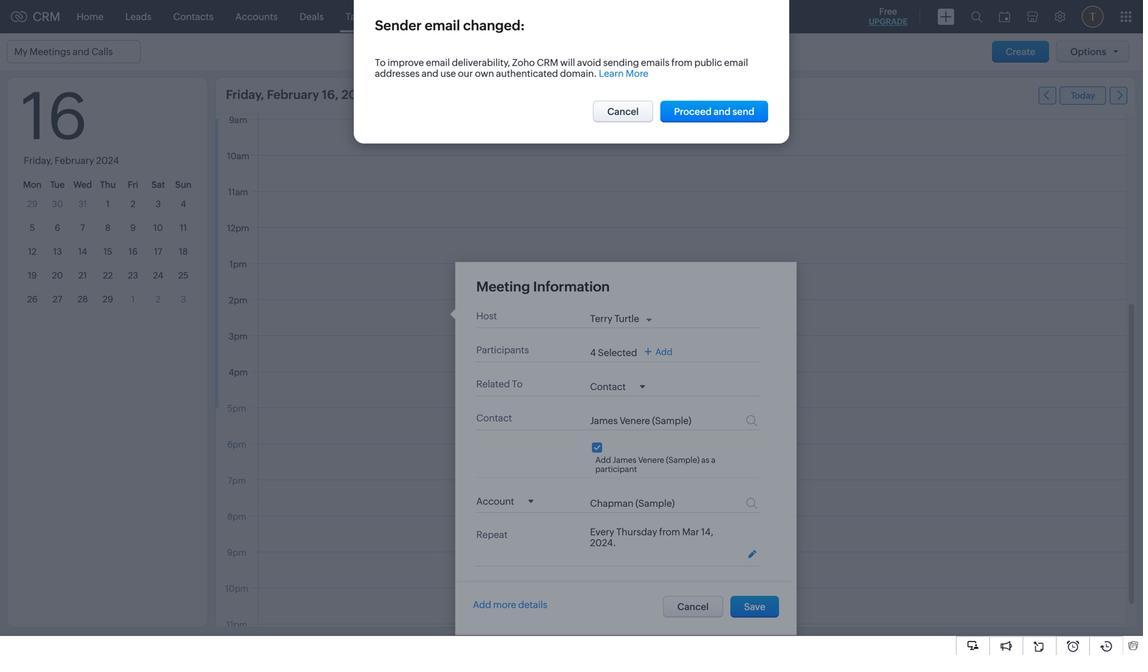 Task type: describe. For each thing, give the bounding box(es) containing it.
host
[[477, 311, 497, 322]]

send
[[733, 106, 755, 117]]

learn
[[599, 68, 624, 79]]

from inside to improve email deliverability, zoho crm will avoid sending emails from public email addresses and use our own authenticated domain.
[[672, 57, 693, 68]]

1 horizontal spatial 3
[[181, 294, 186, 305]]

meetings link
[[381, 0, 444, 33]]

thursday
[[617, 527, 658, 538]]

participant
[[596, 465, 637, 474]]

to improve email deliverability, zoho crm will avoid sending emails from public email addresses and use our own authenticated domain.
[[375, 57, 748, 79]]

12
[[28, 247, 37, 257]]

terry turtle
[[590, 313, 640, 324]]

cancel
[[608, 106, 639, 117]]

fri
[[128, 180, 138, 190]]

free
[[880, 6, 898, 17]]

0 horizontal spatial meetings
[[30, 46, 71, 57]]

10pm
[[225, 584, 249, 594]]

selected
[[598, 348, 637, 358]]

3pm
[[229, 332, 248, 342]]

9
[[130, 223, 136, 233]]

12pm
[[227, 223, 249, 233]]

friday, february 16, 2024
[[226, 88, 372, 102]]

2024 inside 16 friday , february 2024
[[96, 155, 119, 166]]

learn more link
[[599, 68, 649, 79]]

options
[[1071, 46, 1107, 57]]

tasks
[[346, 11, 370, 22]]

,
[[50, 155, 53, 166]]

0 vertical spatial february
[[267, 88, 319, 102]]

contacts
[[173, 11, 214, 22]]

31
[[78, 199, 87, 209]]

7
[[80, 223, 85, 233]]

leads link
[[114, 0, 162, 33]]

5pm
[[227, 404, 246, 414]]

16 friday , february 2024
[[21, 79, 119, 166]]

calls inside calls link
[[455, 11, 476, 22]]

turtle
[[615, 313, 640, 324]]

proceed and send button
[[661, 101, 769, 123]]

8pm
[[227, 512, 246, 522]]

home
[[77, 11, 104, 22]]

month
[[641, 46, 670, 57]]

23
[[128, 271, 138, 281]]

to inside to improve email deliverability, zoho crm will avoid sending emails from public email addresses and use our own authenticated domain.
[[375, 57, 386, 68]]

:
[[521, 18, 525, 33]]

crm link
[[11, 10, 60, 24]]

21
[[78, 271, 87, 281]]

upgrade
[[869, 17, 908, 26]]

month link
[[627, 43, 685, 61]]

participants
[[477, 345, 529, 356]]

1 horizontal spatial 1
[[131, 294, 135, 305]]

0 vertical spatial 2
[[131, 199, 136, 209]]

add more details link
[[473, 600, 548, 611]]

learn more
[[599, 68, 649, 79]]

deals link
[[289, 0, 335, 33]]

sender
[[375, 18, 422, 33]]

from inside every thursday from mar 14, 2024.
[[659, 527, 681, 538]]

a
[[711, 456, 716, 465]]

create menu image
[[938, 9, 955, 25]]

as
[[702, 456, 710, 465]]

week link
[[569, 43, 622, 61]]

0 vertical spatial and
[[73, 46, 90, 57]]

friday,
[[226, 88, 264, 102]]

tue
[[50, 180, 65, 190]]

every thursday from mar 14, 2024.
[[590, 527, 714, 549]]

meeting information
[[477, 279, 610, 295]]

25
[[178, 271, 189, 281]]

public
[[695, 57, 723, 68]]

james
[[613, 456, 637, 465]]

improve
[[388, 57, 424, 68]]

thu
[[100, 180, 116, 190]]

friday
[[24, 155, 50, 166]]

11pm
[[226, 620, 247, 630]]

free upgrade
[[869, 6, 908, 26]]

related
[[477, 379, 510, 390]]

14,
[[701, 527, 714, 538]]

every
[[590, 527, 615, 538]]

0 vertical spatial 2024
[[341, 88, 372, 102]]

22
[[103, 271, 113, 281]]

13
[[53, 247, 62, 257]]

0 horizontal spatial 29
[[27, 199, 38, 209]]

repeat
[[477, 529, 508, 540]]

venere
[[638, 456, 665, 465]]

avoid
[[577, 57, 602, 68]]

profile element
[[1074, 0, 1112, 33]]

today link
[[1060, 86, 1107, 105]]

create
[[1006, 46, 1036, 57]]

10am
[[227, 151, 250, 161]]

day link
[[519, 43, 564, 61]]

contacts link
[[162, 0, 225, 33]]

authenticated
[[496, 68, 558, 79]]

1 horizontal spatial to
[[512, 379, 523, 390]]

meeting
[[477, 279, 530, 295]]

add link
[[645, 347, 673, 357]]



Task type: vqa. For each thing, say whether or not it's contained in the screenshot.
5PM
yes



Task type: locate. For each thing, give the bounding box(es) containing it.
6pm
[[227, 440, 247, 450]]

2024.
[[590, 538, 616, 549]]

2pm
[[229, 295, 248, 306]]

my
[[14, 46, 28, 57]]

19
[[28, 271, 37, 281]]

crm down day
[[537, 57, 559, 68]]

15
[[103, 247, 112, 257]]

1 vertical spatial 4
[[590, 348, 596, 358]]

2 down fri
[[131, 199, 136, 209]]

more
[[493, 600, 517, 611]]

from left public
[[672, 57, 693, 68]]

6
[[55, 223, 60, 233]]

february left the 16,
[[267, 88, 319, 102]]

16,
[[322, 88, 339, 102]]

2 horizontal spatial add
[[656, 347, 673, 357]]

29 down mon
[[27, 199, 38, 209]]

0 horizontal spatial 2024
[[96, 155, 119, 166]]

1 vertical spatial february
[[55, 155, 94, 166]]

2024 up thu
[[96, 155, 119, 166]]

1 horizontal spatial 2
[[156, 294, 161, 305]]

calls down home link
[[91, 46, 113, 57]]

crm inside to improve email deliverability, zoho crm will avoid sending emails from public email addresses and use our own authenticated domain.
[[537, 57, 559, 68]]

from left mar
[[659, 527, 681, 538]]

create menu element
[[930, 0, 963, 33]]

4 down sun
[[181, 199, 186, 209]]

0 horizontal spatial february
[[55, 155, 94, 166]]

information
[[533, 279, 610, 295]]

2 vertical spatial and
[[714, 106, 731, 117]]

1 vertical spatial 16
[[129, 247, 138, 257]]

0 horizontal spatial add
[[473, 600, 491, 611]]

0 horizontal spatial to
[[375, 57, 386, 68]]

and inside to improve email deliverability, zoho crm will avoid sending emails from public email addresses and use our own authenticated domain.
[[422, 68, 439, 79]]

add more details
[[473, 600, 548, 611]]

26
[[27, 294, 38, 305]]

changed
[[463, 18, 521, 33]]

tasks link
[[335, 0, 381, 33]]

20
[[52, 271, 63, 281]]

1 vertical spatial 2024
[[96, 155, 119, 166]]

and left use at top
[[422, 68, 439, 79]]

0 vertical spatial from
[[672, 57, 693, 68]]

29 down 22
[[103, 294, 113, 305]]

add james venere (sample) as a participant
[[596, 456, 716, 474]]

email
[[425, 18, 460, 33], [426, 57, 450, 68], [724, 57, 748, 68]]

details
[[518, 600, 548, 611]]

own
[[475, 68, 494, 79]]

0 vertical spatial meetings
[[392, 11, 433, 22]]

3
[[156, 199, 161, 209], [181, 294, 186, 305]]

day
[[533, 46, 550, 57]]

14
[[78, 247, 87, 257]]

0 horizontal spatial 3
[[156, 199, 161, 209]]

28
[[78, 294, 88, 305]]

4 for 4 selected
[[590, 348, 596, 358]]

add for add more details
[[473, 600, 491, 611]]

mar
[[682, 527, 699, 538]]

16 up 23
[[129, 247, 138, 257]]

add for add link
[[656, 347, 673, 357]]

accounts link
[[225, 0, 289, 33]]

deals
[[300, 11, 324, 22]]

0 vertical spatial 3
[[156, 199, 161, 209]]

reports link
[[487, 0, 543, 33]]

1 vertical spatial and
[[422, 68, 439, 79]]

4 selected
[[590, 348, 637, 358]]

1 vertical spatial add
[[596, 456, 611, 465]]

1 horizontal spatial meetings
[[392, 11, 433, 22]]

1 down 23
[[131, 294, 135, 305]]

1 vertical spatial crm
[[537, 57, 559, 68]]

our
[[458, 68, 473, 79]]

calls up deliverability,
[[455, 11, 476, 22]]

None button
[[663, 596, 723, 618], [731, 596, 779, 618], [663, 596, 723, 618], [731, 596, 779, 618]]

1 vertical spatial from
[[659, 527, 681, 538]]

add for add james venere (sample) as a participant
[[596, 456, 611, 465]]

to
[[375, 57, 386, 68], [512, 379, 523, 390]]

accounts
[[235, 11, 278, 22]]

2 vertical spatial add
[[473, 600, 491, 611]]

2024 right the 16,
[[341, 88, 372, 102]]

1 horizontal spatial 4
[[590, 348, 596, 358]]

add right selected in the right bottom of the page
[[656, 347, 673, 357]]

2 horizontal spatial and
[[714, 106, 731, 117]]

0 horizontal spatial calls
[[91, 46, 113, 57]]

1 horizontal spatial crm
[[537, 57, 559, 68]]

1 vertical spatial 1
[[131, 294, 135, 305]]

0 vertical spatial 16
[[21, 79, 88, 154]]

domain.
[[560, 68, 597, 79]]

1pm
[[230, 259, 247, 270]]

18
[[179, 247, 188, 257]]

10
[[153, 223, 163, 233]]

1
[[106, 199, 110, 209], [131, 294, 135, 305]]

1 horizontal spatial 2024
[[341, 88, 372, 102]]

9pm
[[227, 548, 247, 558]]

0 vertical spatial 29
[[27, 199, 38, 209]]

16 for 16 friday , february 2024
[[21, 79, 88, 154]]

sender email changed :
[[375, 18, 525, 33]]

calls link
[[444, 0, 487, 33]]

8
[[105, 223, 111, 233]]

wed
[[73, 180, 92, 190]]

sun
[[175, 180, 192, 190]]

week
[[583, 46, 608, 57]]

home link
[[66, 0, 114, 33]]

sat
[[151, 180, 165, 190]]

0 horizontal spatial crm
[[33, 10, 60, 24]]

and left the send on the right of the page
[[714, 106, 731, 117]]

add inside add james venere (sample) as a participant
[[596, 456, 611, 465]]

1 vertical spatial calls
[[91, 46, 113, 57]]

1 horizontal spatial 16
[[129, 247, 138, 257]]

search image
[[971, 11, 983, 22]]

0 horizontal spatial 1
[[106, 199, 110, 209]]

zoho
[[512, 57, 535, 68]]

meetings right my
[[30, 46, 71, 57]]

None text field
[[590, 416, 699, 426]]

None text field
[[590, 498, 699, 509]]

1 horizontal spatial calls
[[455, 11, 476, 22]]

1 vertical spatial meetings
[[30, 46, 71, 57]]

crm right "logo" on the left
[[33, 10, 60, 24]]

9am
[[229, 115, 247, 125]]

profile image
[[1082, 6, 1104, 28]]

0 vertical spatial 1
[[106, 199, 110, 209]]

add left more
[[473, 600, 491, 611]]

cancel button
[[593, 101, 653, 123]]

reports
[[498, 11, 532, 22]]

and inside button
[[714, 106, 731, 117]]

4
[[181, 199, 186, 209], [590, 348, 596, 358]]

0 vertical spatial add
[[656, 347, 673, 357]]

27
[[53, 294, 62, 305]]

0 horizontal spatial 2
[[131, 199, 136, 209]]

1 vertical spatial 29
[[103, 294, 113, 305]]

17
[[154, 247, 162, 257]]

11
[[180, 223, 187, 233]]

1 horizontal spatial 29
[[103, 294, 113, 305]]

0 vertical spatial to
[[375, 57, 386, 68]]

16
[[21, 79, 88, 154], [129, 247, 138, 257]]

16 inside 16 friday , february 2024
[[21, 79, 88, 154]]

february inside 16 friday , february 2024
[[55, 155, 94, 166]]

3 down the sat
[[156, 199, 161, 209]]

related to
[[477, 379, 523, 390]]

add left james
[[596, 456, 611, 465]]

to left improve
[[375, 57, 386, 68]]

16 up the ,
[[21, 79, 88, 154]]

my meetings and calls
[[14, 46, 113, 57]]

february right the ,
[[55, 155, 94, 166]]

4pm
[[229, 368, 248, 378]]

more
[[626, 68, 649, 79]]

1 vertical spatial 3
[[181, 294, 186, 305]]

today
[[1071, 91, 1096, 101]]

4 left selected in the right bottom of the page
[[590, 348, 596, 358]]

2
[[131, 199, 136, 209], [156, 294, 161, 305]]

0 horizontal spatial 4
[[181, 199, 186, 209]]

logo image
[[11, 11, 27, 22]]

1 horizontal spatial february
[[267, 88, 319, 102]]

email left "our"
[[426, 57, 450, 68]]

0 vertical spatial crm
[[33, 10, 60, 24]]

and down home on the left top of page
[[73, 46, 90, 57]]

1 horizontal spatial add
[[596, 456, 611, 465]]

meetings up improve
[[392, 11, 433, 22]]

30
[[52, 199, 63, 209]]

4 for 4
[[181, 199, 186, 209]]

1 down thu
[[106, 199, 110, 209]]

0 vertical spatial calls
[[455, 11, 476, 22]]

16 for 16
[[129, 247, 138, 257]]

proceed and send
[[674, 106, 755, 117]]

search element
[[963, 0, 991, 33]]

use
[[441, 68, 456, 79]]

0 vertical spatial 4
[[181, 199, 186, 209]]

1 vertical spatial 2
[[156, 294, 161, 305]]

to right related
[[512, 379, 523, 390]]

(sample)
[[666, 456, 700, 465]]

0 horizontal spatial 16
[[21, 79, 88, 154]]

0 horizontal spatial and
[[73, 46, 90, 57]]

24
[[153, 271, 163, 281]]

3 down 25
[[181, 294, 186, 305]]

email right public
[[724, 57, 748, 68]]

1 vertical spatial to
[[512, 379, 523, 390]]

2 down 24 at the top
[[156, 294, 161, 305]]

email right 'sender'
[[425, 18, 460, 33]]

1 horizontal spatial and
[[422, 68, 439, 79]]



